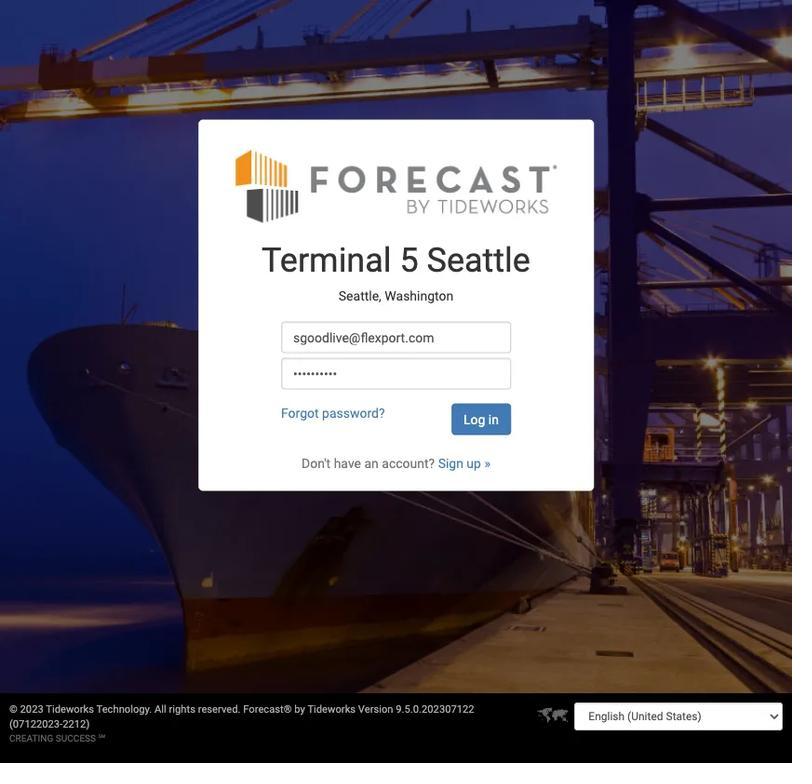 Task type: describe. For each thing, give the bounding box(es) containing it.
»
[[484, 456, 490, 470]]

5
[[400, 241, 419, 280]]

rights
[[169, 704, 195, 716]]

forecast® by tideworks version 9.5.0.202307122 (07122023-2212) creating success ℠
[[9, 704, 474, 744]]

Password password field
[[281, 358, 511, 389]]

forgot password? link
[[281, 405, 385, 420]]

2023
[[20, 704, 43, 716]]

version
[[358, 704, 393, 716]]

account?
[[382, 456, 435, 470]]

don't
[[302, 456, 331, 470]]

in
[[488, 412, 499, 427]]

creating
[[9, 733, 53, 744]]

sign up » link
[[438, 456, 490, 470]]

password?
[[322, 405, 385, 420]]

forgot
[[281, 405, 319, 420]]

forecast®
[[243, 704, 292, 716]]

forgot password? log in
[[281, 405, 499, 427]]

sign
[[438, 456, 463, 470]]

seattle,
[[339, 288, 381, 303]]

seattle
[[427, 241, 530, 280]]

washington
[[385, 288, 453, 303]]

tideworks for by
[[307, 704, 356, 716]]



Task type: locate. For each thing, give the bounding box(es) containing it.
by
[[294, 704, 305, 716]]

℠
[[98, 733, 105, 744]]

tideworks right by
[[307, 704, 356, 716]]

9.5.0.202307122
[[396, 704, 474, 716]]

log
[[463, 412, 485, 427]]

all
[[155, 704, 166, 716]]

0 horizontal spatial tideworks
[[46, 704, 94, 716]]

© 2023 tideworks technology. all rights reserved.
[[9, 704, 243, 716]]

tideworks
[[46, 704, 94, 716], [307, 704, 356, 716]]

Email or username text field
[[281, 322, 511, 353]]

terminal
[[262, 241, 391, 280]]

log in button
[[451, 403, 511, 435]]

tideworks for 2023
[[46, 704, 94, 716]]

1 tideworks from the left
[[46, 704, 94, 716]]

don't have an account? sign up »
[[302, 456, 490, 470]]

forecast® by tideworks image
[[235, 148, 557, 224]]

success
[[56, 733, 96, 744]]

have
[[334, 456, 361, 470]]

1 horizontal spatial tideworks
[[307, 704, 356, 716]]

2212)
[[63, 718, 90, 731]]

reserved.
[[198, 704, 241, 716]]

tideworks inside forecast® by tideworks version 9.5.0.202307122 (07122023-2212) creating success ℠
[[307, 704, 356, 716]]

up
[[467, 456, 481, 470]]

©
[[9, 704, 18, 716]]

technology.
[[96, 704, 152, 716]]

tideworks up "2212)"
[[46, 704, 94, 716]]

2 tideworks from the left
[[307, 704, 356, 716]]

terminal 5 seattle seattle, washington
[[262, 241, 530, 303]]

(07122023-
[[9, 718, 63, 731]]

an
[[364, 456, 379, 470]]



Task type: vqa. For each thing, say whether or not it's contained in the screenshot.
have
yes



